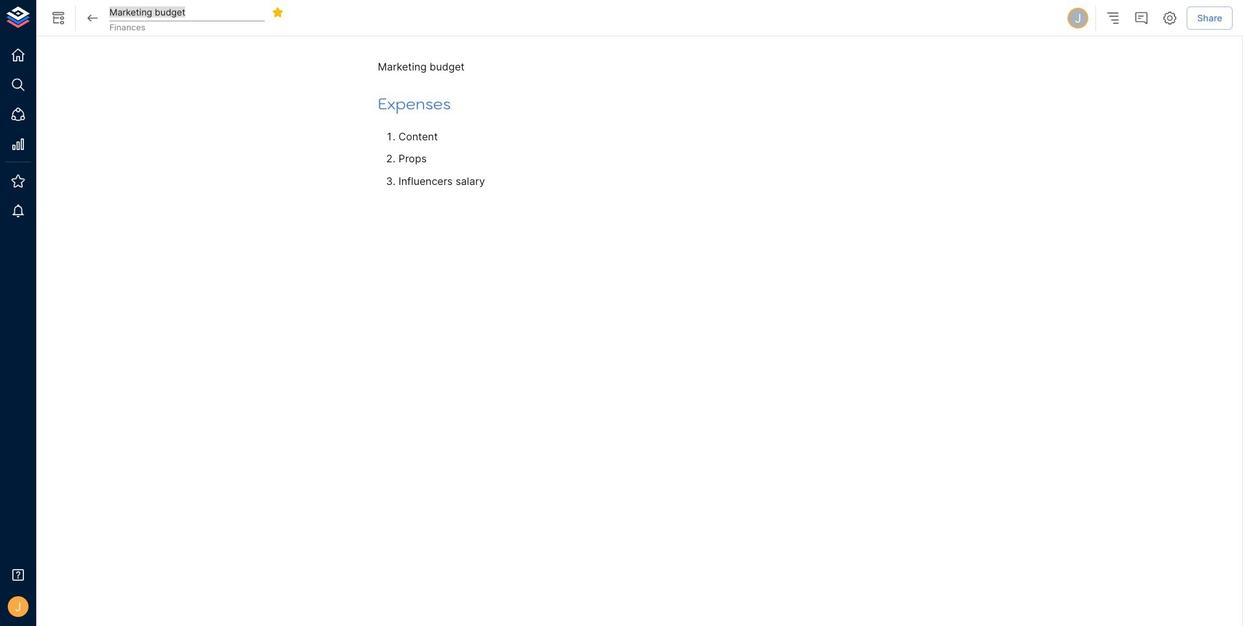 Task type: vqa. For each thing, say whether or not it's contained in the screenshot.
table of contents icon
yes



Task type: describe. For each thing, give the bounding box(es) containing it.
go back image
[[85, 10, 100, 26]]

settings image
[[1163, 10, 1178, 26]]

table of contents image
[[1106, 10, 1121, 26]]



Task type: locate. For each thing, give the bounding box(es) containing it.
None text field
[[109, 3, 265, 22]]

remove favorite image
[[272, 6, 284, 18]]

show wiki image
[[51, 10, 66, 26]]

comments image
[[1134, 10, 1150, 26]]



